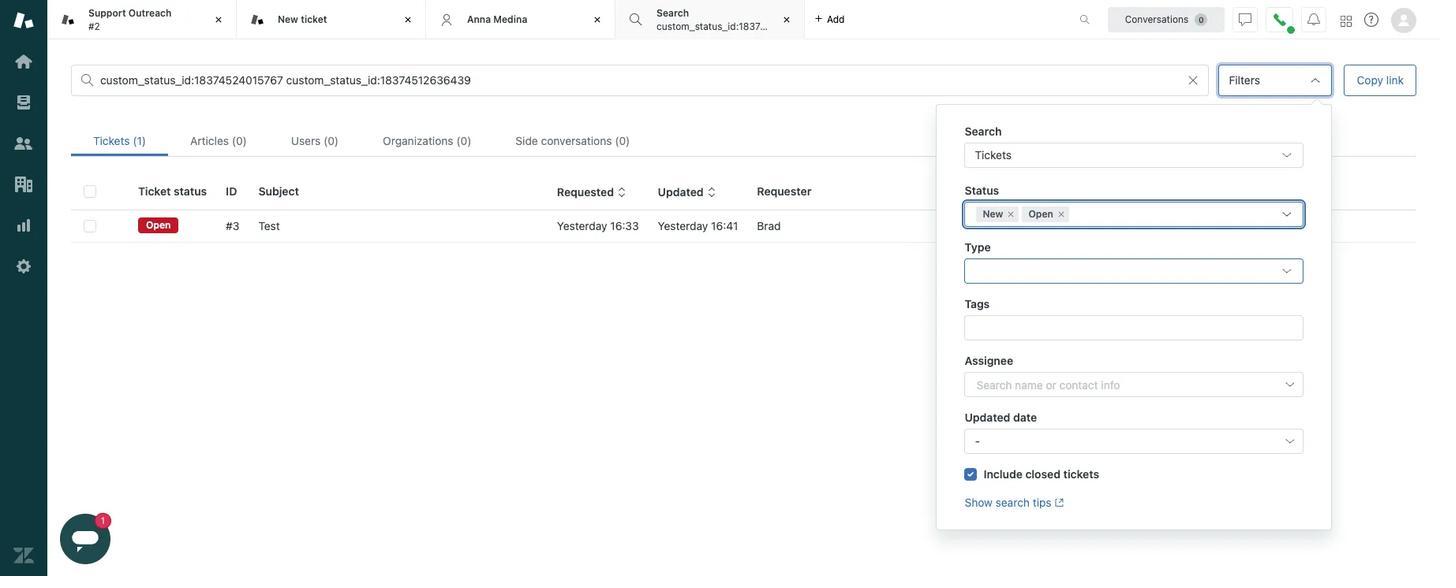 Task type: describe. For each thing, give the bounding box(es) containing it.
tickets
[[1064, 468, 1099, 481]]

Assignee field
[[977, 377, 1273, 393]]

assignee element
[[965, 373, 1304, 398]]

-
[[975, 435, 980, 448]]

anna medina tab
[[426, 0, 616, 39]]

new for new ticket
[[278, 13, 298, 25]]

#3
[[226, 219, 240, 233]]

(0) inside tab
[[615, 134, 630, 148]]

new ticket tab
[[237, 0, 426, 39]]

type element
[[965, 259, 1304, 284]]

organizations (0) tab
[[361, 125, 494, 156]]

customers image
[[13, 133, 34, 154]]

new for new
[[983, 208, 1003, 220]]

test link
[[258, 219, 280, 234]]

- button
[[965, 429, 1304, 455]]

tab list containing tickets (1)
[[71, 125, 1417, 157]]

custom_status_id:18374524015767
[[657, 20, 817, 32]]

yesterday 16:41
[[658, 219, 738, 233]]

show
[[965, 496, 993, 510]]

admin image
[[13, 256, 34, 277]]

requested button
[[557, 186, 627, 200]]

Status field
[[1072, 207, 1270, 223]]

remove image for open
[[1057, 210, 1066, 219]]

requested
[[557, 186, 614, 199]]

copy
[[1357, 73, 1384, 87]]

id
[[226, 185, 237, 198]]

tickets for tickets
[[975, 148, 1012, 162]]

(1)
[[133, 134, 146, 148]]

link
[[1387, 73, 1404, 87]]

tickets (1)
[[93, 134, 146, 148]]

Search: text field
[[100, 73, 1199, 88]]

users (0)
[[291, 134, 339, 148]]

updated for updated button
[[658, 186, 704, 199]]

closed
[[1026, 468, 1061, 481]]

conversations
[[541, 134, 612, 148]]

support for support outreach #2
[[88, 7, 126, 19]]

views image
[[13, 92, 34, 113]]

users (0) tab
[[269, 125, 361, 156]]

updated date
[[965, 411, 1037, 425]]

include closed tickets
[[984, 468, 1099, 481]]

conversations button
[[1108, 7, 1225, 32]]

show search tips link
[[965, 496, 1064, 510]]

zendesk support image
[[13, 10, 34, 31]]

updated button
[[658, 186, 716, 200]]

outreach
[[128, 7, 172, 19]]

status
[[174, 185, 207, 198]]

users
[[291, 134, 321, 148]]

close image for custom_status_id:18374524015767
[[779, 12, 795, 28]]

group
[[1125, 185, 1158, 198]]

search for search custom_status_id:18374524015767 custom_status_id:18374512636439
[[657, 7, 689, 19]]

anna medina
[[467, 13, 527, 25]]

open inside option
[[1029, 208, 1053, 220]]

main element
[[0, 0, 47, 577]]

ticket
[[138, 185, 171, 198]]

assignee
[[965, 354, 1013, 368]]

close image
[[400, 12, 416, 28]]

row containing #3
[[71, 211, 1417, 243]]

anna
[[467, 13, 491, 25]]

(opens in a new tab) image
[[1052, 499, 1064, 508]]

get help image
[[1365, 13, 1379, 27]]

date
[[1013, 411, 1037, 425]]

ticket status
[[138, 185, 207, 198]]

16:41
[[711, 219, 738, 233]]

copy link
[[1357, 73, 1404, 87]]

include
[[984, 468, 1023, 481]]

search custom_status_id:18374524015767 custom_status_id:18374512636439
[[657, 7, 981, 32]]

new ticket
[[278, 13, 327, 25]]



Task type: vqa. For each thing, say whether or not it's contained in the screenshot.
the right Open
yes



Task type: locate. For each thing, give the bounding box(es) containing it.
1 (0) from the left
[[232, 134, 247, 148]]

medina
[[493, 13, 527, 25]]

1 horizontal spatial tab
[[616, 0, 981, 39]]

add
[[827, 13, 845, 25]]

open right new option
[[1029, 208, 1053, 220]]

0 vertical spatial new
[[278, 13, 298, 25]]

0 vertical spatial search
[[657, 7, 689, 19]]

(0)
[[232, 134, 247, 148], [324, 134, 339, 148], [456, 134, 471, 148], [615, 134, 630, 148]]

3 close image from the left
[[779, 12, 795, 28]]

tickets (1) tab
[[71, 125, 168, 156]]

side conversations (0)
[[516, 134, 630, 148]]

1 horizontal spatial updated
[[965, 411, 1011, 425]]

support up #2
[[88, 7, 126, 19]]

tickets
[[93, 134, 130, 148], [975, 148, 1012, 162]]

0 horizontal spatial support
[[88, 7, 126, 19]]

1 vertical spatial search
[[965, 125, 1002, 138]]

status element
[[965, 202, 1304, 227]]

(0) right articles
[[232, 134, 247, 148]]

16:33
[[610, 219, 639, 233]]

tab containing support outreach
[[47, 0, 237, 39]]

test
[[258, 219, 280, 233]]

(0) right users
[[324, 134, 339, 148]]

(0) for articles (0)
[[232, 134, 247, 148]]

2 tab from the left
[[616, 0, 981, 39]]

yesterday for yesterday 16:33
[[557, 219, 607, 233]]

search
[[996, 496, 1030, 510]]

(0) right conversations
[[615, 134, 630, 148]]

updated up yesterday 16:41
[[658, 186, 704, 199]]

subject
[[258, 185, 299, 198]]

type
[[965, 241, 991, 254]]

clear search image
[[1187, 74, 1200, 87]]

0 horizontal spatial open
[[146, 220, 171, 231]]

tab containing search
[[616, 0, 981, 39]]

0 horizontal spatial search
[[657, 7, 689, 19]]

Type field
[[977, 264, 1270, 279]]

0 horizontal spatial close image
[[211, 12, 227, 28]]

close image inside anna medina tab
[[590, 12, 605, 28]]

0 vertical spatial tickets
[[93, 134, 130, 148]]

copy link button
[[1344, 65, 1417, 96]]

new left ticket
[[278, 13, 298, 25]]

tickets inside tab
[[93, 134, 130, 148]]

search up custom_status_id:18374524015767 in the top of the page
[[657, 7, 689, 19]]

3 (0) from the left
[[456, 134, 471, 148]]

1 remove image from the left
[[1007, 210, 1016, 219]]

support outreach #2
[[88, 7, 172, 32]]

#2
[[88, 20, 100, 32]]

articles (0) tab
[[168, 125, 269, 156]]

support inside row
[[1125, 219, 1166, 233]]

2 yesterday from the left
[[658, 219, 708, 233]]

1 horizontal spatial yesterday
[[658, 219, 708, 233]]

support down the 'group'
[[1125, 219, 1166, 233]]

brad
[[757, 219, 781, 233]]

close image
[[211, 12, 227, 28], [590, 12, 605, 28], [779, 12, 795, 28]]

0 horizontal spatial remove image
[[1007, 210, 1016, 219]]

tickets left (1)
[[93, 134, 130, 148]]

add button
[[805, 0, 854, 39]]

1 horizontal spatial open
[[1029, 208, 1053, 220]]

status
[[965, 184, 999, 197]]

tickets inside popup button
[[975, 148, 1012, 162]]

tickets up status
[[975, 148, 1012, 162]]

get started image
[[13, 51, 34, 72]]

remove image left the open option
[[1007, 210, 1016, 219]]

1 horizontal spatial search
[[965, 125, 1002, 138]]

tabs tab list
[[47, 0, 1063, 39]]

filters button
[[1219, 65, 1333, 96]]

tab list
[[71, 125, 1417, 157]]

remove image
[[1007, 210, 1016, 219], [1057, 210, 1066, 219]]

organizations (0)
[[383, 134, 471, 148]]

open down ticket
[[146, 220, 171, 231]]

1 vertical spatial updated
[[965, 411, 1011, 425]]

yesterday for yesterday 16:41
[[658, 219, 708, 233]]

new inside option
[[983, 208, 1003, 220]]

new option
[[977, 207, 1019, 223]]

search inside search custom_status_id:18374524015767 custom_status_id:18374512636439
[[657, 7, 689, 19]]

button displays agent's chat status as invisible. image
[[1239, 13, 1252, 26]]

1 yesterday from the left
[[557, 219, 607, 233]]

remove image right new option
[[1057, 210, 1066, 219]]

search up status
[[965, 125, 1002, 138]]

side conversations (0) tab
[[494, 125, 652, 156]]

new
[[278, 13, 298, 25], [983, 208, 1003, 220]]

0 vertical spatial updated
[[658, 186, 704, 199]]

updated inside button
[[658, 186, 704, 199]]

remove image inside new option
[[1007, 210, 1016, 219]]

notifications image
[[1308, 13, 1320, 26]]

1 close image from the left
[[211, 12, 227, 28]]

0 horizontal spatial tickets
[[93, 134, 130, 148]]

open option
[[1022, 207, 1069, 223]]

conversations
[[1125, 13, 1189, 25]]

support for support
[[1125, 219, 1166, 233]]

0 horizontal spatial tab
[[47, 0, 237, 39]]

updated
[[658, 186, 704, 199], [965, 411, 1011, 425]]

updated up '-'
[[965, 411, 1011, 425]]

2 (0) from the left
[[324, 134, 339, 148]]

1 tab from the left
[[47, 0, 237, 39]]

yesterday down requested on the left top
[[557, 219, 607, 233]]

close image for outreach
[[211, 12, 227, 28]]

1 vertical spatial support
[[1125, 219, 1166, 233]]

1 horizontal spatial tickets
[[975, 148, 1012, 162]]

ticket
[[301, 13, 327, 25]]

filters
[[1229, 73, 1260, 87]]

open
[[1029, 208, 1053, 220], [146, 220, 171, 231]]

open inside row
[[146, 220, 171, 231]]

tickets for tickets (1)
[[93, 134, 130, 148]]

tips
[[1033, 496, 1052, 510]]

(0) right organizations
[[456, 134, 471, 148]]

0 horizontal spatial new
[[278, 13, 298, 25]]

remove image for new
[[1007, 210, 1016, 219]]

zendesk image
[[13, 546, 34, 567]]

yesterday 16:33
[[557, 219, 639, 233]]

articles (0)
[[190, 134, 247, 148]]

support inside support outreach #2
[[88, 7, 126, 19]]

custom_status_id:18374512636439
[[819, 20, 981, 32]]

0 horizontal spatial updated
[[658, 186, 704, 199]]

(0) for users (0)
[[324, 134, 339, 148]]

1 horizontal spatial support
[[1125, 219, 1166, 233]]

0 horizontal spatial yesterday
[[557, 219, 607, 233]]

organizations
[[383, 134, 453, 148]]

search
[[657, 7, 689, 19], [965, 125, 1002, 138]]

reporting image
[[13, 215, 34, 236]]

row
[[71, 211, 1417, 243]]

tab
[[47, 0, 237, 39], [616, 0, 981, 39]]

support
[[88, 7, 126, 19], [1125, 219, 1166, 233]]

1 vertical spatial new
[[983, 208, 1003, 220]]

4 (0) from the left
[[615, 134, 630, 148]]

yesterday down updated button
[[658, 219, 708, 233]]

new down status
[[983, 208, 1003, 220]]

2 close image from the left
[[590, 12, 605, 28]]

organizations image
[[13, 174, 34, 195]]

1 vertical spatial tickets
[[975, 148, 1012, 162]]

yesterday
[[557, 219, 607, 233], [658, 219, 708, 233]]

new inside tab
[[278, 13, 298, 25]]

2 remove image from the left
[[1057, 210, 1066, 219]]

1 horizontal spatial remove image
[[1057, 210, 1066, 219]]

tags
[[965, 298, 990, 311]]

search for search
[[965, 125, 1002, 138]]

side
[[516, 134, 538, 148]]

0 vertical spatial support
[[88, 7, 126, 19]]

(0) for organizations (0)
[[456, 134, 471, 148]]

requester
[[757, 185, 812, 198]]

articles
[[190, 134, 229, 148]]

tickets button
[[965, 143, 1304, 168]]

show search tips
[[965, 496, 1052, 510]]

updated for updated date
[[965, 411, 1011, 425]]

1 horizontal spatial close image
[[590, 12, 605, 28]]

zendesk products image
[[1341, 15, 1352, 26]]

1 horizontal spatial new
[[983, 208, 1003, 220]]

2 horizontal spatial close image
[[779, 12, 795, 28]]

remove image inside the open option
[[1057, 210, 1066, 219]]



